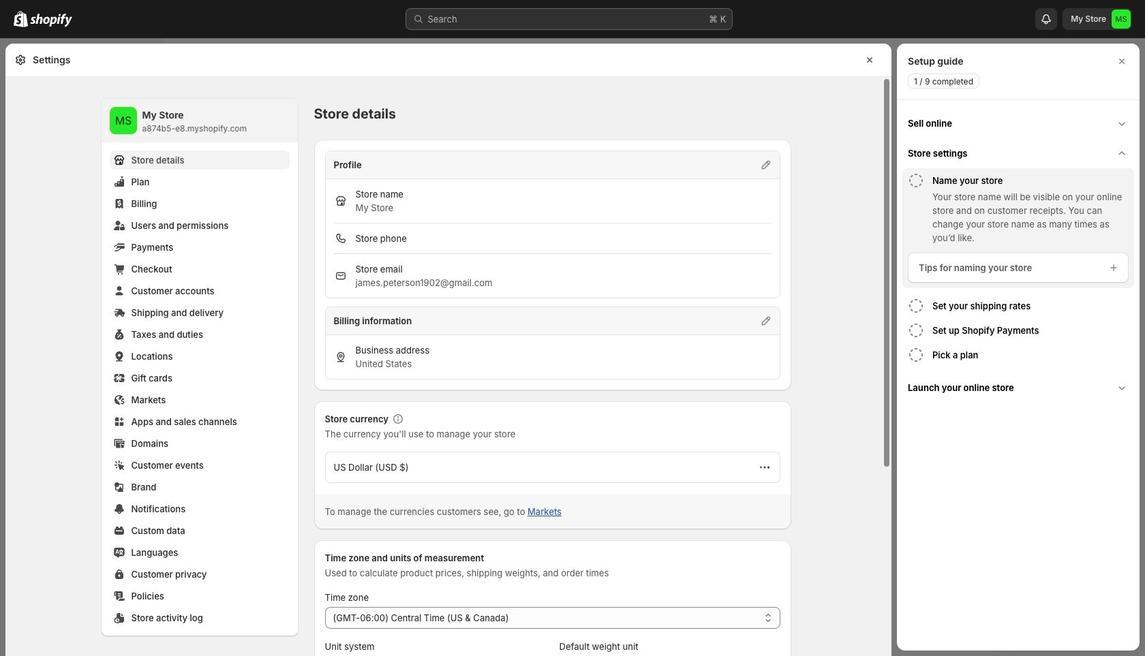 Task type: vqa. For each thing, say whether or not it's contained in the screenshot.
will
no



Task type: describe. For each thing, give the bounding box(es) containing it.
my store image
[[109, 107, 137, 134]]

mark pick a plan as done image
[[908, 347, 924, 363]]

mark set your shipping rates as done image
[[908, 298, 924, 314]]

settings dialog
[[5, 44, 892, 656]]

mark set up shopify payments as done image
[[908, 322, 924, 339]]



Task type: locate. For each thing, give the bounding box(es) containing it.
shopify image
[[30, 14, 72, 27]]

shopify image
[[14, 11, 28, 27]]

dialog
[[897, 44, 1140, 651]]

my store image
[[1112, 10, 1131, 29]]

shop settings menu element
[[101, 99, 298, 636]]

mark name your store as done image
[[908, 172, 924, 189]]



